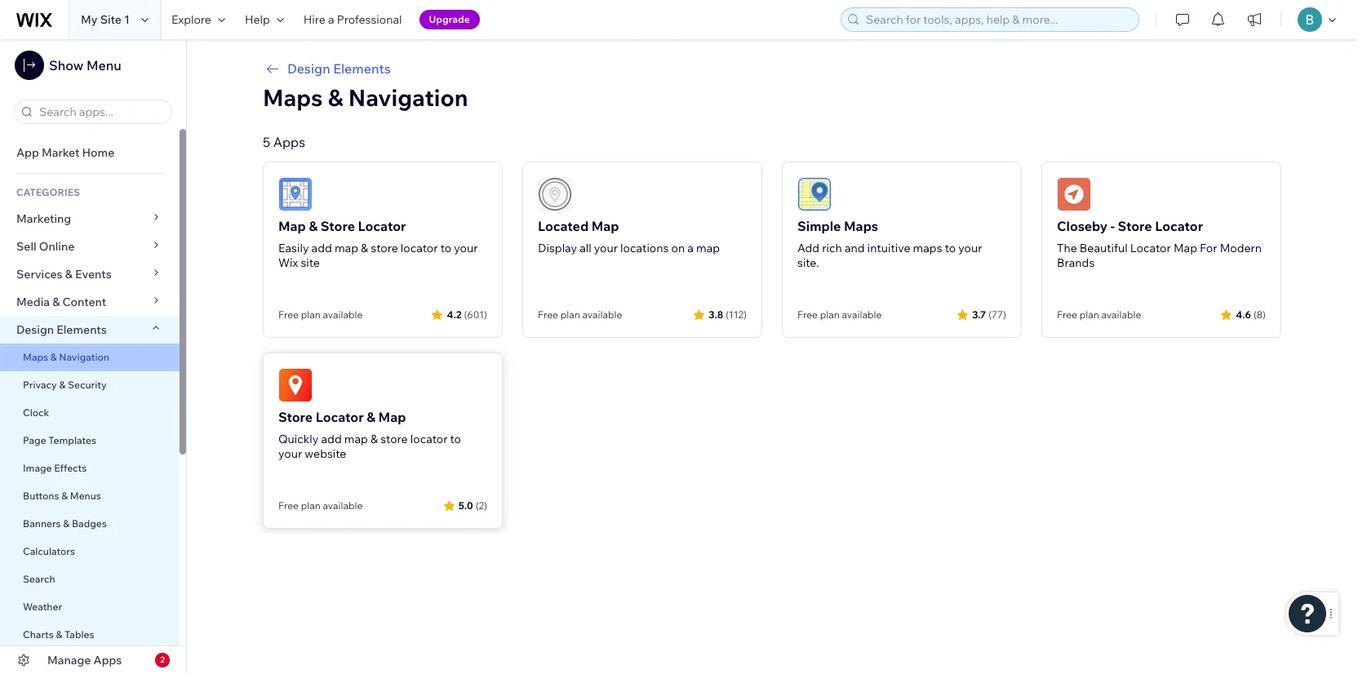 Task type: vqa. For each thing, say whether or not it's contained in the screenshot.
the Back button
no



Task type: locate. For each thing, give the bounding box(es) containing it.
design elements down media & content
[[16, 323, 107, 337]]

design elements
[[287, 60, 391, 77], [16, 323, 107, 337]]

1 horizontal spatial design
[[287, 60, 330, 77]]

1 horizontal spatial a
[[688, 241, 694, 256]]

plan down display
[[561, 309, 580, 321]]

1 vertical spatial design elements
[[16, 323, 107, 337]]

free down wix
[[278, 309, 299, 321]]

closeby
[[1057, 218, 1108, 234]]

a
[[328, 12, 334, 27], [688, 241, 694, 256]]

free down display
[[538, 309, 558, 321]]

free down quickly
[[278, 500, 299, 512]]

(112)
[[726, 308, 747, 320]]

0 vertical spatial elements
[[333, 60, 391, 77]]

store for -
[[1118, 218, 1153, 234]]

plan down rich
[[820, 309, 840, 321]]

online
[[39, 239, 75, 254]]

your right maps
[[959, 241, 983, 256]]

2 horizontal spatial maps
[[844, 218, 878, 234]]

menu
[[86, 57, 121, 73]]

elements
[[333, 60, 391, 77], [57, 323, 107, 337]]

(2)
[[476, 499, 487, 512]]

map
[[278, 218, 306, 234], [592, 218, 619, 234], [1174, 241, 1198, 256], [378, 409, 406, 425]]

to inside "store locator & map quickly add map & store locator to your website"
[[450, 432, 461, 447]]

free plan available down brands
[[1057, 309, 1142, 321]]

0 horizontal spatial design
[[16, 323, 54, 337]]

calculators link
[[0, 538, 180, 566]]

map inside "store locator & map quickly add map & store locator to your website"
[[344, 432, 368, 447]]

1 vertical spatial maps
[[844, 218, 878, 234]]

elements inside sidebar element
[[57, 323, 107, 337]]

store inside closeby - store locator the beautiful locator map for modern brands
[[1118, 218, 1153, 234]]

elements down content
[[57, 323, 107, 337]]

1 horizontal spatial elements
[[333, 60, 391, 77]]

add for locator
[[321, 432, 342, 447]]

store inside map & store locator easily add map & store locator to your wix site
[[321, 218, 355, 234]]

apps inside sidebar element
[[94, 653, 122, 668]]

locator
[[358, 218, 406, 234], [1156, 218, 1204, 234], [1131, 241, 1171, 256], [316, 409, 364, 425]]

free plan available down site.
[[798, 309, 882, 321]]

apps down charts & tables link
[[94, 653, 122, 668]]

search
[[23, 573, 55, 585]]

buttons & menus
[[23, 490, 101, 502]]

map right quickly
[[344, 432, 368, 447]]

map inside located map display all your locations on a map
[[592, 218, 619, 234]]

store
[[321, 218, 355, 234], [1118, 218, 1153, 234], [278, 409, 313, 425]]

your left website
[[278, 447, 302, 461]]

plan down brands
[[1080, 309, 1100, 321]]

1 vertical spatial design elements link
[[0, 316, 180, 344]]

beautiful
[[1080, 241, 1128, 256]]

3.8 (112)
[[709, 308, 747, 320]]

search link
[[0, 566, 180, 594]]

store for &
[[321, 218, 355, 234]]

design elements down hire a professional link
[[287, 60, 391, 77]]

0 horizontal spatial design elements
[[16, 323, 107, 337]]

available down website
[[323, 500, 363, 512]]

free plan available for -
[[1057, 309, 1142, 321]]

Search for tools, apps, help & more... field
[[861, 8, 1134, 31]]

charts
[[23, 629, 54, 641]]

maps
[[263, 83, 323, 112], [844, 218, 878, 234], [23, 351, 48, 363]]

0 vertical spatial design elements
[[287, 60, 391, 77]]

banners & badges
[[23, 518, 107, 530]]

1 vertical spatial add
[[321, 432, 342, 447]]

your up 4.2 (601)
[[454, 241, 478, 256]]

manage
[[47, 653, 91, 668]]

sell online link
[[0, 233, 180, 260]]

locator inside "store locator & map quickly add map & store locator to your website"
[[410, 432, 448, 447]]

locator inside map & store locator easily add map & store locator to your wix site
[[401, 241, 438, 256]]

1 vertical spatial maps & navigation
[[23, 351, 109, 363]]

a right hire
[[328, 12, 334, 27]]

add
[[312, 241, 332, 256], [321, 432, 342, 447]]

0 horizontal spatial maps & navigation
[[23, 351, 109, 363]]

map right site
[[335, 241, 358, 256]]

plan down site
[[301, 309, 321, 321]]

brands
[[1057, 256, 1095, 270]]

map & store locator logo image
[[278, 177, 313, 211]]

1 vertical spatial navigation
[[59, 351, 109, 363]]

&
[[328, 83, 343, 112], [309, 218, 318, 234], [361, 241, 368, 256], [65, 267, 73, 282], [52, 295, 60, 309], [50, 351, 57, 363], [59, 379, 66, 391], [367, 409, 376, 425], [371, 432, 378, 447], [61, 490, 68, 502], [63, 518, 70, 530], [56, 629, 62, 641]]

sell
[[16, 239, 36, 254]]

Search apps... field
[[34, 100, 167, 123]]

1 horizontal spatial design elements
[[287, 60, 391, 77]]

maps & navigation down professional
[[263, 83, 468, 112]]

available down map & store locator easily add map & store locator to your wix site
[[323, 309, 363, 321]]

free down site.
[[798, 309, 818, 321]]

menus
[[70, 490, 101, 502]]

1 horizontal spatial maps & navigation
[[263, 83, 468, 112]]

0 horizontal spatial store
[[278, 409, 313, 425]]

2 vertical spatial maps
[[23, 351, 48, 363]]

rich
[[822, 241, 842, 256]]

free plan available down website
[[278, 500, 363, 512]]

simple
[[798, 218, 841, 234]]

free for closeby - store locator
[[1057, 309, 1078, 321]]

all
[[580, 241, 592, 256]]

0 vertical spatial navigation
[[348, 83, 468, 112]]

1 horizontal spatial apps
[[273, 134, 305, 150]]

maps up privacy
[[23, 351, 48, 363]]

add
[[798, 241, 820, 256]]

store right website
[[381, 432, 408, 447]]

1 vertical spatial store
[[381, 432, 408, 447]]

add inside "store locator & map quickly add map & store locator to your website"
[[321, 432, 342, 447]]

design elements inside sidebar element
[[16, 323, 107, 337]]

image effects
[[23, 462, 87, 474]]

design down media
[[16, 323, 54, 337]]

tables
[[65, 629, 94, 641]]

0 vertical spatial design elements link
[[263, 59, 1282, 78]]

maps & navigation up "privacy & security"
[[23, 351, 109, 363]]

media & content link
[[0, 288, 180, 316]]

available for &
[[323, 309, 363, 321]]

marketing
[[16, 211, 71, 226]]

apps right 5
[[273, 134, 305, 150]]

store inside "store locator & map quickly add map & store locator to your website"
[[381, 432, 408, 447]]

hire
[[304, 12, 326, 27]]

store locator & map logo image
[[278, 368, 313, 403]]

map right the on
[[697, 241, 720, 256]]

0 vertical spatial design
[[287, 60, 330, 77]]

to for map & store locator
[[441, 241, 452, 256]]

available down and
[[842, 309, 882, 321]]

calculators
[[23, 545, 75, 558]]

1 vertical spatial locator
[[410, 432, 448, 447]]

1 horizontal spatial design elements link
[[263, 59, 1282, 78]]

map for locator
[[335, 241, 358, 256]]

add right quickly
[[321, 432, 342, 447]]

maps & navigation inside sidebar element
[[23, 351, 109, 363]]

badges
[[72, 518, 107, 530]]

sidebar element
[[0, 39, 187, 674]]

buttons
[[23, 490, 59, 502]]

wix
[[278, 256, 298, 270]]

4.2 (601)
[[447, 308, 487, 320]]

map
[[335, 241, 358, 256], [697, 241, 720, 256], [344, 432, 368, 447]]

1
[[124, 12, 130, 27]]

content
[[62, 295, 106, 309]]

0 horizontal spatial elements
[[57, 323, 107, 337]]

0 vertical spatial maps
[[263, 83, 323, 112]]

0 horizontal spatial design elements link
[[0, 316, 180, 344]]

1 horizontal spatial store
[[321, 218, 355, 234]]

apps for 5 apps
[[273, 134, 305, 150]]

1 vertical spatial design
[[16, 323, 54, 337]]

free down brands
[[1057, 309, 1078, 321]]

maps up and
[[844, 218, 878, 234]]

to inside map & store locator easily add map & store locator to your wix site
[[441, 241, 452, 256]]

plan for store
[[301, 500, 321, 512]]

plan for closeby
[[1080, 309, 1100, 321]]

security
[[68, 379, 107, 391]]

1 horizontal spatial maps
[[263, 83, 323, 112]]

a right the on
[[688, 241, 694, 256]]

available for maps
[[842, 309, 882, 321]]

free plan available down all
[[538, 309, 622, 321]]

0 vertical spatial apps
[[273, 134, 305, 150]]

5.0
[[459, 499, 473, 512]]

to inside simple maps add rich and intuitive maps to your site.
[[945, 241, 956, 256]]

map inside map & store locator easily add map & store locator to your wix site
[[335, 241, 358, 256]]

store locator & map quickly add map & store locator to your website
[[278, 409, 461, 461]]

0 vertical spatial store
[[371, 241, 398, 256]]

free plan available down site
[[278, 309, 363, 321]]

0 horizontal spatial a
[[328, 12, 334, 27]]

locator inside map & store locator easily add map & store locator to your wix site
[[358, 218, 406, 234]]

add inside map & store locator easily add map & store locator to your wix site
[[312, 241, 332, 256]]

map inside map & store locator easily add map & store locator to your wix site
[[278, 218, 306, 234]]

maps & navigation link
[[0, 344, 180, 371]]

0 vertical spatial add
[[312, 241, 332, 256]]

free
[[278, 309, 299, 321], [538, 309, 558, 321], [798, 309, 818, 321], [1057, 309, 1078, 321], [278, 500, 299, 512]]

0 horizontal spatial maps
[[23, 351, 48, 363]]

available down all
[[583, 309, 622, 321]]

to right maps
[[945, 241, 956, 256]]

page
[[23, 434, 46, 447]]

1 vertical spatial a
[[688, 241, 694, 256]]

0 horizontal spatial apps
[[94, 653, 122, 668]]

plan down website
[[301, 500, 321, 512]]

available down the "beautiful"
[[1102, 309, 1142, 321]]

page templates
[[23, 434, 98, 447]]

elements down professional
[[333, 60, 391, 77]]

add right easily
[[312, 241, 332, 256]]

store right site
[[371, 241, 398, 256]]

free plan available for &
[[278, 309, 363, 321]]

weather
[[23, 601, 62, 613]]

2
[[160, 655, 165, 665]]

to up 5.0 at bottom left
[[450, 432, 461, 447]]

store for map & store locator
[[371, 241, 398, 256]]

sell online
[[16, 239, 75, 254]]

locator
[[401, 241, 438, 256], [410, 432, 448, 447]]

hire a professional link
[[294, 0, 412, 39]]

services
[[16, 267, 63, 282]]

banners & badges link
[[0, 510, 180, 538]]

1 vertical spatial elements
[[57, 323, 107, 337]]

design down hire
[[287, 60, 330, 77]]

0 horizontal spatial navigation
[[59, 351, 109, 363]]

plan for simple
[[820, 309, 840, 321]]

privacy & security
[[23, 379, 107, 391]]

free for simple maps
[[798, 309, 818, 321]]

1 vertical spatial apps
[[94, 653, 122, 668]]

clock
[[23, 407, 49, 419]]

locator for store locator & map
[[410, 432, 448, 447]]

store inside map & store locator easily add map & store locator to your wix site
[[371, 241, 398, 256]]

map inside "store locator & map quickly add map & store locator to your website"
[[378, 409, 406, 425]]

2 horizontal spatial store
[[1118, 218, 1153, 234]]

0 vertical spatial locator
[[401, 241, 438, 256]]

intuitive
[[868, 241, 911, 256]]

available
[[323, 309, 363, 321], [583, 309, 622, 321], [842, 309, 882, 321], [1102, 309, 1142, 321], [323, 500, 363, 512]]

located
[[538, 218, 589, 234]]

plan
[[301, 309, 321, 321], [561, 309, 580, 321], [820, 309, 840, 321], [1080, 309, 1100, 321], [301, 500, 321, 512]]

(601)
[[464, 308, 487, 320]]

to up 4.2
[[441, 241, 452, 256]]

app
[[16, 145, 39, 160]]

templates
[[48, 434, 96, 447]]

simple maps logo image
[[798, 177, 832, 211]]

store for store locator & map
[[381, 432, 408, 447]]

maps up 5 apps
[[263, 83, 323, 112]]

your right all
[[594, 241, 618, 256]]



Task type: describe. For each thing, give the bounding box(es) containing it.
your inside located map display all your locations on a map
[[594, 241, 618, 256]]

events
[[75, 267, 112, 282]]

the
[[1057, 241, 1078, 256]]

media
[[16, 295, 50, 309]]

a inside located map display all your locations on a map
[[688, 241, 694, 256]]

4.6 (8)
[[1236, 308, 1266, 320]]

simple maps add rich and intuitive maps to your site.
[[798, 218, 983, 270]]

image effects link
[[0, 455, 180, 483]]

privacy & security link
[[0, 371, 180, 399]]

professional
[[337, 12, 402, 27]]

locator inside "store locator & map quickly add map & store locator to your website"
[[316, 409, 364, 425]]

page templates link
[[0, 427, 180, 455]]

services & events link
[[0, 260, 180, 288]]

charts & tables
[[23, 629, 94, 641]]

free plan available for locator
[[278, 500, 363, 512]]

for
[[1200, 241, 1218, 256]]

website
[[305, 447, 346, 461]]

app market home link
[[0, 139, 180, 167]]

media & content
[[16, 295, 106, 309]]

available for map
[[583, 309, 622, 321]]

located map display all your locations on a map
[[538, 218, 720, 256]]

(77)
[[989, 308, 1007, 320]]

1 horizontal spatial navigation
[[348, 83, 468, 112]]

marketing link
[[0, 205, 180, 233]]

your inside map & store locator easily add map & store locator to your wix site
[[454, 241, 478, 256]]

site
[[100, 12, 122, 27]]

available for -
[[1102, 309, 1142, 321]]

easily
[[278, 241, 309, 256]]

maps inside simple maps add rich and intuitive maps to your site.
[[844, 218, 878, 234]]

plan for located
[[561, 309, 580, 321]]

banners
[[23, 518, 61, 530]]

help button
[[235, 0, 294, 39]]

maps inside sidebar element
[[23, 351, 48, 363]]

categories
[[16, 186, 80, 198]]

closeby - store locator the beautiful locator map for modern brands
[[1057, 218, 1262, 270]]

design inside sidebar element
[[16, 323, 54, 337]]

weather link
[[0, 594, 180, 621]]

4.2
[[447, 308, 462, 320]]

show
[[49, 57, 84, 73]]

and
[[845, 241, 865, 256]]

navigation inside "maps & navigation" link
[[59, 351, 109, 363]]

free for map & store locator
[[278, 309, 299, 321]]

free plan available for maps
[[798, 309, 882, 321]]

0 vertical spatial maps & navigation
[[263, 83, 468, 112]]

manage apps
[[47, 653, 122, 668]]

my
[[81, 12, 98, 27]]

map for map
[[344, 432, 368, 447]]

to for store locator & map
[[450, 432, 461, 447]]

free for located map
[[538, 309, 558, 321]]

site.
[[798, 256, 819, 270]]

closeby - store locator logo image
[[1057, 177, 1092, 211]]

quickly
[[278, 432, 319, 447]]

clock link
[[0, 399, 180, 427]]

plan for map
[[301, 309, 321, 321]]

map inside closeby - store locator the beautiful locator map for modern brands
[[1174, 241, 1198, 256]]

locator for map & store locator
[[401, 241, 438, 256]]

your inside "store locator & map quickly add map & store locator to your website"
[[278, 447, 302, 461]]

free plan available for map
[[538, 309, 622, 321]]

locations
[[621, 241, 669, 256]]

charts & tables link
[[0, 621, 180, 649]]

available for locator
[[323, 500, 363, 512]]

free for store locator & map
[[278, 500, 299, 512]]

image
[[23, 462, 52, 474]]

-
[[1111, 218, 1115, 234]]

services & events
[[16, 267, 112, 282]]

help
[[245, 12, 270, 27]]

show menu
[[49, 57, 121, 73]]

(8)
[[1254, 308, 1266, 320]]

add for &
[[312, 241, 332, 256]]

privacy
[[23, 379, 57, 391]]

modern
[[1220, 241, 1262, 256]]

map & store locator easily add map & store locator to your wix site
[[278, 218, 478, 270]]

map inside located map display all your locations on a map
[[697, 241, 720, 256]]

explore
[[171, 12, 211, 27]]

on
[[672, 241, 685, 256]]

effects
[[54, 462, 87, 474]]

apps for manage apps
[[94, 653, 122, 668]]

market
[[42, 145, 80, 160]]

3.7
[[973, 308, 986, 320]]

store inside "store locator & map quickly add map & store locator to your website"
[[278, 409, 313, 425]]

home
[[82, 145, 115, 160]]

site
[[301, 256, 320, 270]]

5.0 (2)
[[459, 499, 487, 512]]

app market home
[[16, 145, 115, 160]]

hire a professional
[[304, 12, 402, 27]]

buttons & menus link
[[0, 483, 180, 510]]

located map logo image
[[538, 177, 572, 211]]

upgrade
[[429, 13, 470, 25]]

3.8
[[709, 308, 724, 320]]

5
[[263, 134, 270, 150]]

5 apps
[[263, 134, 305, 150]]

your inside simple maps add rich and intuitive maps to your site.
[[959, 241, 983, 256]]

my site 1
[[81, 12, 130, 27]]

0 vertical spatial a
[[328, 12, 334, 27]]



